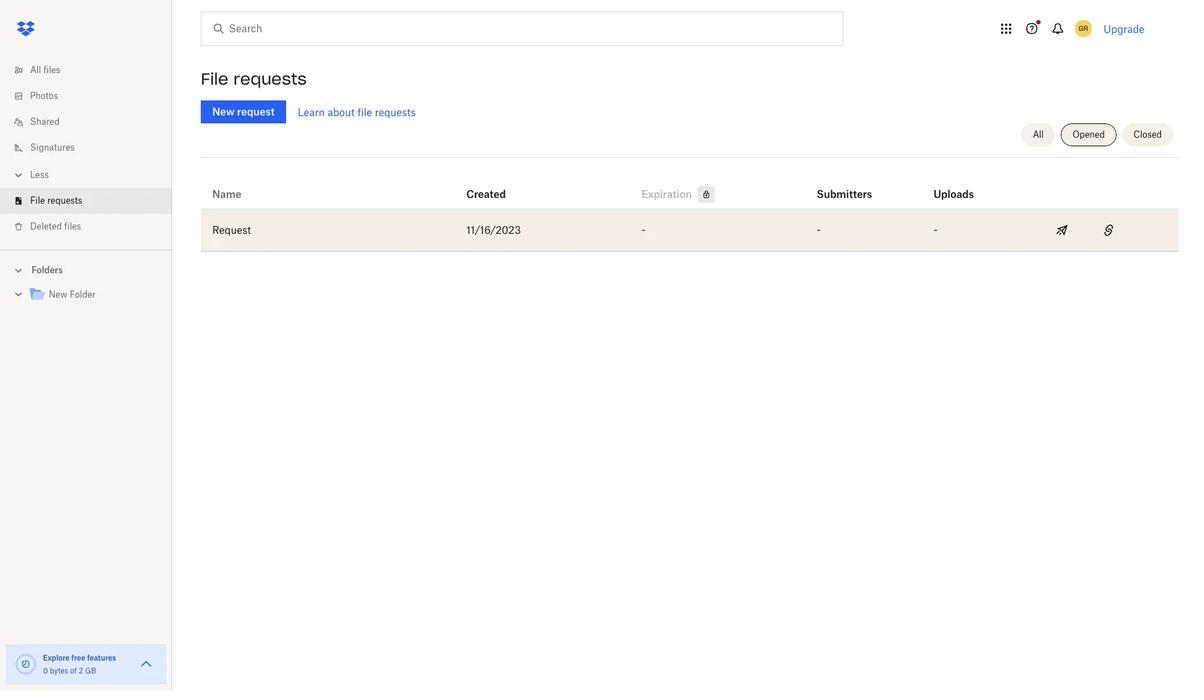Task type: describe. For each thing, give the bounding box(es) containing it.
new request button
[[201, 100, 286, 123]]

cell inside row
[[1132, 209, 1179, 251]]

1 - from the left
[[642, 224, 646, 236]]

explore
[[43, 653, 70, 662]]

gr
[[1079, 24, 1088, 33]]

deleted
[[30, 221, 62, 232]]

upgrade link
[[1104, 23, 1145, 35]]

deleted files link
[[11, 214, 172, 240]]

photos
[[30, 90, 58, 101]]

requests inside list item
[[47, 195, 82, 206]]

copy link image
[[1100, 222, 1117, 239]]

row for table containing name
[[201, 163, 1179, 209]]

closed button
[[1122, 123, 1173, 146]]

signatures link
[[11, 135, 172, 161]]

files for deleted files
[[64, 221, 81, 232]]

all files link
[[11, 57, 172, 83]]

0
[[43, 666, 48, 675]]

gr button
[[1072, 17, 1095, 40]]

less image
[[11, 168, 26, 182]]

folders button
[[0, 259, 172, 280]]

free
[[71, 653, 85, 662]]

11/16/2023
[[466, 224, 521, 236]]

1 horizontal spatial file requests
[[201, 69, 307, 89]]

send email image
[[1053, 222, 1071, 239]]

pro trial element
[[692, 186, 715, 203]]

opened
[[1073, 129, 1105, 140]]

of
[[70, 666, 77, 675]]

shared link
[[11, 109, 172, 135]]

explore free features 0 bytes of 2 gb
[[43, 653, 116, 675]]

request
[[237, 105, 275, 118]]

opened button
[[1061, 123, 1117, 146]]

list containing all files
[[0, 49, 172, 250]]

all for all
[[1033, 129, 1044, 140]]

learn about file requests
[[298, 106, 416, 118]]



Task type: vqa. For each thing, say whether or not it's contained in the screenshot.
right File requests
yes



Task type: locate. For each thing, give the bounding box(es) containing it.
all inside all files link
[[30, 65, 41, 75]]

0 horizontal spatial new
[[49, 289, 67, 300]]

file requests up the request
[[201, 69, 307, 89]]

about
[[328, 106, 355, 118]]

learn about file requests link
[[298, 106, 416, 118]]

0 vertical spatial requests
[[233, 69, 307, 89]]

cell
[[1132, 209, 1179, 251]]

list
[[0, 49, 172, 250]]

learn
[[298, 106, 325, 118]]

file requests inside list item
[[30, 195, 82, 206]]

row
[[201, 163, 1179, 209], [201, 209, 1179, 252]]

row containing name
[[201, 163, 1179, 209]]

2 vertical spatial requests
[[47, 195, 82, 206]]

1 horizontal spatial new
[[212, 105, 235, 118]]

0 horizontal spatial all
[[30, 65, 41, 75]]

request
[[212, 224, 251, 236]]

requests
[[233, 69, 307, 89], [375, 106, 416, 118], [47, 195, 82, 206]]

1 horizontal spatial files
[[64, 221, 81, 232]]

closed
[[1134, 129, 1162, 140]]

1 vertical spatial all
[[1033, 129, 1044, 140]]

requests right file
[[375, 106, 416, 118]]

1 column header from the left
[[817, 169, 874, 203]]

file
[[201, 69, 228, 89], [30, 195, 45, 206]]

file requests up deleted files at the top of the page
[[30, 195, 82, 206]]

file down less
[[30, 195, 45, 206]]

signatures
[[30, 142, 75, 153]]

files for all files
[[43, 65, 60, 75]]

created button
[[466, 186, 506, 203]]

all files
[[30, 65, 60, 75]]

new folder
[[49, 289, 96, 300]]

file up "new request"
[[201, 69, 228, 89]]

quota usage element
[[14, 653, 37, 676]]

1 vertical spatial file
[[30, 195, 45, 206]]

all left opened
[[1033, 129, 1044, 140]]

1 vertical spatial file requests
[[30, 195, 82, 206]]

shared
[[30, 116, 60, 127]]

new request
[[212, 105, 275, 118]]

2 row from the top
[[201, 209, 1179, 252]]

new inside new folder link
[[49, 289, 67, 300]]

row group
[[201, 209, 1179, 252]]

1 vertical spatial requests
[[375, 106, 416, 118]]

dropbox image
[[11, 14, 40, 43]]

new
[[212, 105, 235, 118], [49, 289, 67, 300]]

new left folder
[[49, 289, 67, 300]]

upgrade
[[1104, 23, 1145, 35]]

file
[[358, 106, 372, 118]]

2 horizontal spatial -
[[934, 224, 938, 236]]

1 horizontal spatial requests
[[233, 69, 307, 89]]

0 horizontal spatial requests
[[47, 195, 82, 206]]

0 horizontal spatial file requests
[[30, 195, 82, 206]]

row group containing request
[[201, 209, 1179, 252]]

row for row group containing request
[[201, 209, 1179, 252]]

all inside "button"
[[1033, 129, 1044, 140]]

0 vertical spatial file
[[201, 69, 228, 89]]

all for all files
[[30, 65, 41, 75]]

table containing name
[[201, 163, 1179, 252]]

0 horizontal spatial file
[[30, 195, 45, 206]]

new inside new request button
[[212, 105, 235, 118]]

column header
[[817, 169, 874, 203], [934, 169, 991, 203]]

new left the request
[[212, 105, 235, 118]]

1 horizontal spatial file
[[201, 69, 228, 89]]

1 horizontal spatial column header
[[934, 169, 991, 203]]

features
[[87, 653, 116, 662]]

new for new folder
[[49, 289, 67, 300]]

file requests
[[201, 69, 307, 89], [30, 195, 82, 206]]

row containing request
[[201, 209, 1179, 252]]

files up photos
[[43, 65, 60, 75]]

0 vertical spatial file requests
[[201, 69, 307, 89]]

2 column header from the left
[[934, 169, 991, 203]]

2 horizontal spatial requests
[[375, 106, 416, 118]]

0 vertical spatial new
[[212, 105, 235, 118]]

file inside list item
[[30, 195, 45, 206]]

new for new request
[[212, 105, 235, 118]]

created
[[466, 188, 506, 200]]

all
[[30, 65, 41, 75], [1033, 129, 1044, 140]]

0 horizontal spatial files
[[43, 65, 60, 75]]

gb
[[85, 666, 96, 675]]

1 vertical spatial files
[[64, 221, 81, 232]]

file requests list item
[[0, 188, 172, 214]]

0 horizontal spatial column header
[[817, 169, 874, 203]]

Search in folder "Dropbox" text field
[[229, 21, 813, 37]]

bytes
[[50, 666, 68, 675]]

1 vertical spatial new
[[49, 289, 67, 300]]

name
[[212, 188, 242, 200]]

deleted files
[[30, 221, 81, 232]]

1 row from the top
[[201, 163, 1179, 209]]

table
[[201, 163, 1179, 252]]

all button
[[1022, 123, 1055, 146]]

0 vertical spatial files
[[43, 65, 60, 75]]

0 horizontal spatial -
[[642, 224, 646, 236]]

less
[[30, 169, 49, 180]]

new folder link
[[29, 285, 161, 305]]

folders
[[32, 265, 63, 275]]

1 horizontal spatial all
[[1033, 129, 1044, 140]]

folder
[[70, 289, 96, 300]]

files
[[43, 65, 60, 75], [64, 221, 81, 232]]

photos link
[[11, 83, 172, 109]]

requests up the request
[[233, 69, 307, 89]]

2 - from the left
[[817, 224, 821, 236]]

all up photos
[[30, 65, 41, 75]]

files right deleted in the left of the page
[[64, 221, 81, 232]]

-
[[642, 224, 646, 236], [817, 224, 821, 236], [934, 224, 938, 236]]

file requests link
[[11, 188, 172, 214]]

1 horizontal spatial -
[[817, 224, 821, 236]]

requests up deleted files at the top of the page
[[47, 195, 82, 206]]

2
[[79, 666, 83, 675]]

0 vertical spatial all
[[30, 65, 41, 75]]

3 - from the left
[[934, 224, 938, 236]]



